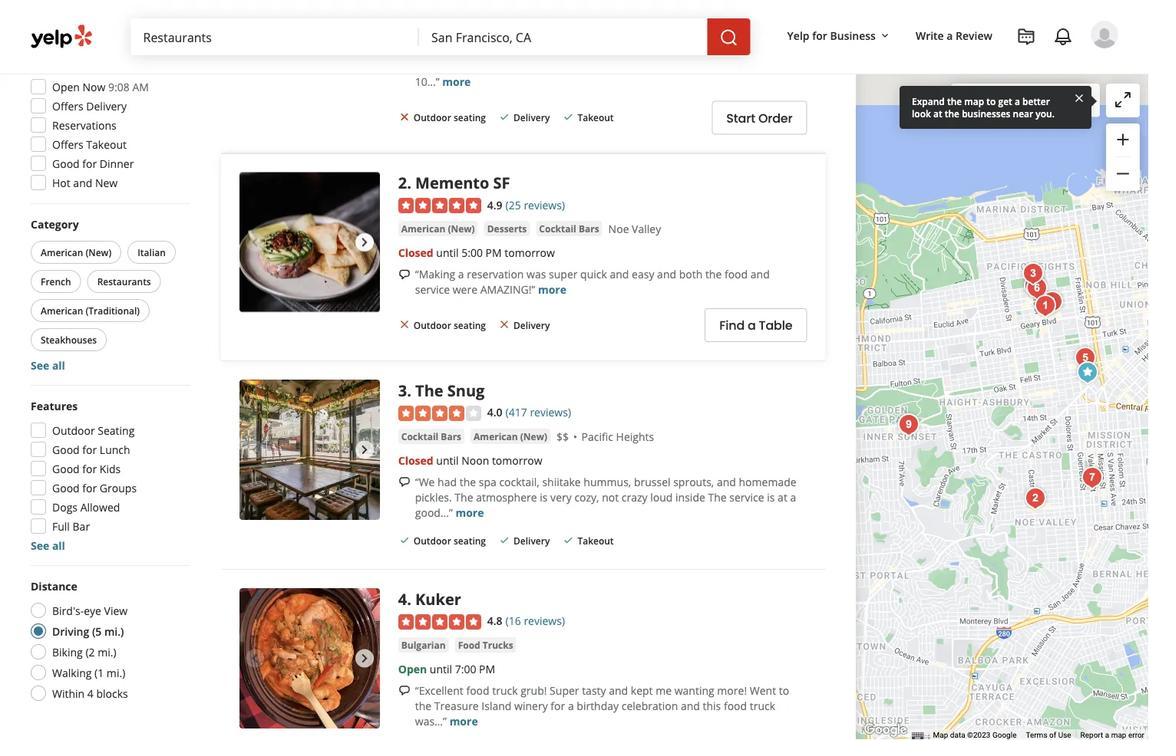Task type: locate. For each thing, give the bounding box(es) containing it.
1 vertical spatial closed
[[398, 453, 433, 468]]

mi.) right the (5
[[104, 624, 124, 639]]

1 vertical spatial see all button
[[31, 538, 65, 553]]

all down full
[[52, 538, 65, 553]]

1 vertical spatial quick
[[580, 267, 607, 281]]

atmosphere
[[476, 490, 537, 505]]

0 vertical spatial bars
[[579, 222, 599, 235]]

service inside "we had the spa cocktail, shiitake hummus, brussel sprouts, and homemade pickles. the atmosphere is very cozy, not crazy loud inside the service is at a good…"
[[729, 490, 764, 505]]

until up had
[[436, 453, 459, 468]]

(25
[[505, 198, 521, 212]]

closed up "making
[[398, 245, 433, 260]]

hot and new
[[52, 175, 118, 190]]

group containing open now
[[26, 54, 190, 195]]

open down bulgarian "link"
[[398, 662, 427, 677]]

1 see all button from the top
[[31, 358, 65, 373]]

start
[[726, 109, 755, 127]]

for inside "great food with wonderful and friendly service. they got the service down with quick table turnaround. huge plus for seating a big party of 8 people in 10…"
[[613, 59, 628, 74]]

1 horizontal spatial none field
[[431, 28, 695, 45]]

cocktail bars link down '4 star rating' image
[[398, 429, 464, 444]]

bulgarian
[[401, 639, 446, 652]]

see all button down full
[[31, 538, 65, 553]]

1 horizontal spatial is
[[767, 490, 775, 505]]

4.8 star rating image
[[398, 615, 481, 630]]

outdoor up good for lunch
[[52, 423, 95, 438]]

1 all from the top
[[52, 358, 65, 373]]

(new) for bottommost american (new) link
[[520, 430, 547, 443]]

bottega image
[[1077, 463, 1108, 494]]

tasty
[[582, 683, 606, 698]]

american (new) down (417
[[474, 430, 547, 443]]

. for 3
[[407, 380, 411, 401]]

0 horizontal spatial open
[[52, 79, 80, 94]]

more link down spa
[[455, 505, 484, 520]]

american
[[401, 222, 445, 235], [41, 246, 83, 259], [41, 304, 83, 317], [474, 430, 518, 443]]

2 none field from the left
[[431, 28, 695, 45]]

see all button down steakhouses button
[[31, 358, 65, 373]]

plus
[[590, 59, 611, 74]]

2 previous image from the top
[[246, 650, 264, 668]]

outdoor down "making
[[414, 319, 451, 332]]

1 horizontal spatial cocktail bars link
[[536, 221, 602, 237]]

slideshow element
[[239, 172, 380, 313], [239, 380, 380, 520], [239, 589, 380, 729]]

2
[[398, 172, 407, 193]]

american (new) button for bottommost american (new) link
[[471, 429, 550, 444]]

info icon image
[[596, 1, 609, 13], [596, 1, 609, 13]]

3 . from the top
[[407, 589, 411, 610]]

cocktail bars link down (25 reviews)
[[536, 221, 602, 237]]

"we
[[415, 475, 435, 489]]

0 horizontal spatial cocktail bars link
[[398, 429, 464, 444]]

3 16 speech v2 image from the top
[[398, 476, 410, 489]]

2 . from the top
[[407, 380, 411, 401]]

yelp
[[787, 28, 809, 43]]

1 16 speech v2 image from the top
[[398, 45, 410, 58]]

16 speech v2 image
[[398, 45, 410, 58], [398, 269, 410, 281], [398, 476, 410, 489], [398, 685, 410, 697]]

reviews) for snug
[[530, 405, 571, 420]]

2 offers from the top
[[52, 137, 83, 152]]

a inside the find a table link
[[748, 317, 756, 334]]

0 vertical spatial see all
[[31, 358, 65, 373]]

at right look
[[933, 107, 942, 120]]

16 checkmark v2 image down huge
[[562, 111, 574, 123]]

map left get on the right top of page
[[964, 95, 984, 107]]

1 vertical spatial the snug image
[[239, 380, 380, 520]]

for down the offers takeout
[[82, 156, 97, 171]]

more for the snug
[[455, 505, 484, 520]]

(16 reviews) link
[[505, 613, 565, 629]]

1 vertical spatial with
[[415, 59, 437, 74]]

1 horizontal spatial bars
[[579, 222, 599, 235]]

map inside expand the map to get a better look at the businesses near you.
[[964, 95, 984, 107]]

terms of use link
[[1026, 731, 1071, 740]]

of left the use
[[1049, 731, 1056, 740]]

0 horizontal spatial of
[[725, 59, 735, 74]]

mi.) for biking (2 mi.)
[[98, 645, 116, 660]]

all down steakhouses button
[[52, 358, 65, 373]]

outdoor seating for start order
[[414, 111, 486, 124]]

16 close v2 image
[[398, 111, 410, 123], [398, 319, 410, 331], [498, 319, 510, 331]]

0 vertical spatial mi.)
[[104, 624, 124, 639]]

1 vertical spatial outdoor seating
[[414, 319, 486, 332]]

1 horizontal spatial of
[[1049, 731, 1056, 740]]

good for good for dinner
[[52, 156, 80, 171]]

1 good from the top
[[52, 156, 80, 171]]

1 horizontal spatial at
[[778, 490, 787, 505]]

3 outdoor seating from the top
[[414, 535, 486, 547]]

for down good for lunch
[[82, 462, 97, 476]]

0 vertical spatial american (new)
[[401, 222, 475, 235]]

find a table link
[[705, 309, 807, 342]]

1 next image from the top
[[355, 233, 374, 252]]

0 vertical spatial offers
[[52, 99, 83, 113]]

food trucks link
[[455, 638, 516, 653]]

1 vertical spatial all
[[52, 538, 65, 553]]

cocktail down (25 reviews)
[[539, 222, 576, 235]]

1 vertical spatial see all
[[31, 538, 65, 553]]

map for error
[[1111, 731, 1126, 740]]

16 close v2 image up 3
[[398, 319, 410, 331]]

1 horizontal spatial quick
[[580, 267, 607, 281]]

delivery down the "turnaround."
[[514, 111, 550, 124]]

3 slideshow element from the top
[[239, 589, 380, 729]]

truck down went
[[750, 699, 775, 713]]

None field
[[143, 28, 407, 45], [431, 28, 695, 45]]

within
[[52, 687, 85, 701]]

1 vertical spatial truck
[[750, 699, 775, 713]]

2 vertical spatial american (new)
[[474, 430, 547, 443]]

1 vertical spatial pm
[[479, 662, 495, 677]]

2 next image from the top
[[355, 441, 374, 459]]

4.9
[[487, 198, 502, 212]]

2 good from the top
[[52, 442, 80, 457]]

cocktail bars button down (25 reviews)
[[536, 221, 602, 237]]

$$$
[[122, 8, 138, 21]]

next image for 3 . the snug
[[355, 441, 374, 459]]

Near text field
[[431, 28, 695, 45]]

to inside expand the map to get a better look at the businesses near you.
[[987, 95, 996, 107]]

american (traditional)
[[41, 304, 140, 317]]

0 vertical spatial cocktail bars button
[[536, 221, 602, 237]]

bars down '4 star rating' image
[[441, 430, 461, 443]]

at left '11:00'
[[487, 19, 496, 34]]

a down homemade
[[790, 490, 796, 505]]

4 good from the top
[[52, 481, 80, 495]]

0 vertical spatial cocktail bars link
[[536, 221, 602, 237]]

option group
[[26, 579, 190, 706]]

american (new) down category
[[41, 246, 111, 259]]

1 vertical spatial .
[[407, 380, 411, 401]]

0 horizontal spatial none field
[[143, 28, 407, 45]]

(2
[[86, 645, 95, 660]]

(25 reviews) link
[[505, 196, 565, 213]]

with up table
[[476, 44, 497, 58]]

1 horizontal spatial cocktail bars
[[539, 222, 599, 235]]

more link down super
[[538, 282, 566, 297]]

0 horizontal spatial at
[[487, 19, 496, 34]]

closed for the snug
[[398, 453, 433, 468]]

2 vertical spatial takeout
[[577, 535, 614, 547]]

at inside expand the map to get a better look at the businesses near you.
[[933, 107, 942, 120]]

None search field
[[131, 18, 753, 55]]

0 vertical spatial takeout
[[577, 111, 614, 124]]

the right inside
[[708, 490, 727, 505]]

2 16 speech v2 image from the top
[[398, 269, 410, 281]]

good for dinner
[[52, 156, 134, 171]]

1 slideshow element from the top
[[239, 172, 380, 313]]

mi.) for driving (5 mi.)
[[104, 624, 124, 639]]

Find text field
[[143, 28, 407, 45]]

0 vertical spatial of
[[725, 59, 735, 74]]

friendly
[[576, 44, 614, 58]]

see all for category
[[31, 358, 65, 373]]

zoom in image
[[1114, 130, 1132, 149]]

pm right 7:00
[[479, 662, 495, 677]]

see all
[[31, 358, 65, 373], [31, 538, 65, 553]]

0 vertical spatial until
[[436, 245, 459, 260]]

1 vertical spatial open
[[398, 662, 427, 677]]

2 16 checkmark v2 image from the left
[[562, 535, 574, 547]]

. for 2
[[407, 172, 411, 193]]

0 vertical spatial to
[[987, 95, 996, 107]]

expand the map to get a better look at the businesses near you. tooltip
[[900, 86, 1091, 129]]

2 horizontal spatial map
[[1111, 731, 1126, 740]]

report a map error link
[[1080, 731, 1144, 740]]

0 vertical spatial previous image
[[246, 441, 264, 459]]

savor image
[[894, 410, 924, 441]]

1 see from the top
[[31, 358, 49, 373]]

7:00
[[455, 662, 476, 677]]

16 speech v2 image left "excellent at bottom
[[398, 685, 410, 697]]

group
[[26, 54, 190, 195], [1106, 124, 1140, 191], [28, 216, 190, 373], [26, 398, 190, 553]]

a right write
[[947, 28, 953, 43]]

next image
[[355, 233, 374, 252], [355, 441, 374, 459]]

is left very
[[540, 490, 548, 505]]

closed for memento sf
[[398, 245, 433, 260]]

and
[[554, 44, 573, 58], [73, 175, 92, 190], [610, 267, 629, 281], [657, 267, 676, 281], [751, 267, 770, 281], [717, 475, 736, 489], [609, 683, 628, 698], [681, 699, 700, 713]]

1 vertical spatial cocktail bars
[[401, 430, 461, 443]]

2 vertical spatial mi.)
[[107, 666, 125, 680]]

2 see all from the top
[[31, 538, 65, 553]]

google image
[[860, 721, 911, 741]]

0 vertical spatial (new)
[[448, 222, 475, 235]]

more link down treasure
[[449, 714, 478, 729]]

0 vertical spatial pm
[[486, 245, 502, 260]]

good for good for groups
[[52, 481, 80, 495]]

1 vertical spatial takeout
[[86, 137, 127, 152]]

takeout down cozy,
[[577, 535, 614, 547]]

for right yelp
[[812, 28, 827, 43]]

0 horizontal spatial truck
[[492, 683, 518, 698]]

0 vertical spatial cocktail bars
[[539, 222, 599, 235]]

1 offers from the top
[[52, 99, 83, 113]]

2 see all button from the top
[[31, 538, 65, 553]]

16 checkmark v2 image down the "turnaround."
[[498, 111, 510, 123]]

reviews) right (16
[[524, 614, 565, 629]]

good up hot
[[52, 156, 80, 171]]

1 . from the top
[[407, 172, 411, 193]]

(new) up restaurants on the top left of the page
[[86, 246, 111, 259]]

open for open now 9:08 am
[[52, 79, 80, 94]]

1 see all from the top
[[31, 358, 65, 373]]

steakhouses button
[[31, 329, 107, 352]]

0 vertical spatial all
[[52, 358, 65, 373]]

american (new) link down 4.9 star rating image
[[398, 221, 478, 237]]

a right get on the right top of page
[[1015, 95, 1020, 107]]

spa
[[479, 475, 496, 489]]

a up were
[[458, 267, 464, 281]]

takeout down plus
[[577, 111, 614, 124]]

1 none field from the left
[[143, 28, 407, 45]]

table
[[759, 317, 792, 334]]

0 vertical spatial see all button
[[31, 358, 65, 373]]

1 16 checkmark v2 image from the left
[[398, 535, 410, 547]]

the down had
[[455, 490, 473, 505]]

crazy
[[622, 490, 647, 505]]

next image
[[355, 650, 374, 668]]

none field find
[[143, 28, 407, 45]]

american down french button
[[41, 304, 83, 317]]

seating inside "great food with wonderful and friendly service. they got the service down with quick table turnaround. huge plus for seating a big party of 8 people in 10…"
[[631, 59, 667, 74]]

reviews)
[[524, 198, 565, 212], [530, 405, 571, 420], [524, 614, 565, 629]]

0 horizontal spatial the
[[415, 380, 443, 401]]

for for kids
[[82, 462, 97, 476]]

the right both at the top of the page
[[705, 267, 722, 281]]

and inside "we had the spa cocktail, shiitake hummus, brussel sprouts, and homemade pickles. the atmosphere is very cozy, not crazy loud inside the service is at a good…"
[[717, 475, 736, 489]]

16 shipping v2 image
[[499, 2, 512, 14]]

super
[[550, 683, 579, 698]]

tomorrow up cocktail,
[[492, 453, 542, 468]]

offers for offers takeout
[[52, 137, 83, 152]]

good for good for lunch
[[52, 442, 80, 457]]

see
[[31, 358, 49, 373], [31, 538, 49, 553]]

2 vertical spatial at
[[778, 490, 787, 505]]

marufuku ramen image
[[239, 0, 380, 46], [1030, 291, 1061, 322]]

0 vertical spatial memento sf image
[[239, 172, 380, 313]]

. for 4
[[407, 589, 411, 610]]

0 horizontal spatial cocktail
[[401, 430, 438, 443]]

the right look
[[945, 107, 959, 120]]

1 horizontal spatial 4
[[398, 589, 407, 610]]

food
[[450, 44, 473, 58], [725, 267, 748, 281], [466, 683, 489, 698], [724, 699, 747, 713]]

see up distance
[[31, 538, 49, 553]]

the inside the "excellent food truck grub!  super tasty and kept me wanting more! went to the treasure island winery for a birthday celebration and this food truck was…"
[[415, 699, 431, 713]]

0 vertical spatial slideshow element
[[239, 172, 380, 313]]

1 vertical spatial american (new)
[[41, 246, 111, 259]]

2 slideshow element from the top
[[239, 380, 380, 520]]

1 outdoor seating from the top
[[414, 111, 486, 124]]

1 vertical spatial see
[[31, 538, 49, 553]]

memento sf image
[[239, 172, 380, 313], [1020, 484, 1051, 514]]

get
[[998, 95, 1012, 107]]

1 previous image from the top
[[246, 441, 264, 459]]

offers down 'reservations' on the top left
[[52, 137, 83, 152]]

yelp for business button
[[781, 21, 897, 49]]

previous image
[[246, 441, 264, 459], [246, 650, 264, 668]]

cocktail bars link
[[536, 221, 602, 237], [398, 429, 464, 444]]

service.
[[617, 44, 655, 58]]

9:08
[[108, 79, 130, 94]]

1 vertical spatial marufuku ramen image
[[1030, 291, 1061, 322]]

0 horizontal spatial to
[[779, 683, 789, 698]]

16 speech v2 image left ""great"
[[398, 45, 410, 58]]

16 checkmark v2 image for outdoor seating
[[398, 535, 410, 547]]

reservations
[[52, 118, 116, 132]]

2 all from the top
[[52, 538, 65, 553]]

good up the dogs on the left bottom
[[52, 481, 80, 495]]

super
[[549, 267, 578, 281]]

1 vertical spatial offers
[[52, 137, 83, 152]]

more down treasure
[[449, 714, 478, 729]]

1 closed from the top
[[398, 245, 433, 260]]

0 vertical spatial reviews)
[[524, 198, 565, 212]]

1 vertical spatial mi.)
[[98, 645, 116, 660]]

wonderful
[[500, 44, 551, 58]]

(new) up "5:00"
[[448, 222, 475, 235]]

reviews) up $$
[[530, 405, 571, 420]]

a
[[947, 28, 953, 43], [670, 59, 676, 74], [1015, 95, 1020, 107], [458, 267, 464, 281], [748, 317, 756, 334], [790, 490, 796, 505], [568, 699, 574, 713], [1105, 731, 1109, 740]]

find a table
[[719, 317, 792, 334]]

0 vertical spatial at
[[487, 19, 496, 34]]

until for sf
[[436, 245, 459, 260]]

slideshow element for 3
[[239, 380, 380, 520]]

at
[[487, 19, 496, 34], [933, 107, 942, 120], [778, 490, 787, 505]]

to inside the "excellent food truck grub!  super tasty and kept me wanting more! went to the treasure island winery for a birthday celebration and this food truck was…"
[[779, 683, 789, 698]]

delivery
[[86, 99, 127, 113], [514, 111, 550, 124], [514, 319, 550, 332], [514, 535, 550, 547]]

none field near
[[431, 28, 695, 45]]

(new) inside group
[[86, 246, 111, 259]]

0 vertical spatial service
[[722, 44, 757, 58]]

16 checkmark v2 image
[[398, 535, 410, 547], [562, 535, 574, 547]]

service inside "great food with wonderful and friendly service. they got the service down with quick table turnaround. huge plus for seating a big party of 8 people in 10…"
[[722, 44, 757, 58]]

0 vertical spatial american (new) link
[[398, 221, 478, 237]]

1 vertical spatial slideshow element
[[239, 380, 380, 520]]

google
[[992, 731, 1017, 740]]

wanting
[[674, 683, 714, 698]]

mobile services
[[515, 1, 592, 15]]

at inside "we had the spa cocktail, shiitake hummus, brussel sprouts, and homemade pickles. the atmosphere is very cozy, not crazy loud inside the service is at a good…"
[[778, 490, 787, 505]]

more down super
[[538, 282, 566, 297]]

0 horizontal spatial with
[[415, 59, 437, 74]]

category
[[31, 217, 79, 231]]

good up good for kids in the left of the page
[[52, 442, 80, 457]]

16 checkmark v2 image
[[498, 111, 510, 123], [562, 111, 574, 123], [498, 535, 510, 547]]

pm for kuker
[[479, 662, 495, 677]]

seating down service.
[[631, 59, 667, 74]]

4 left the kuker link
[[398, 589, 407, 610]]

0 vertical spatial see
[[31, 358, 49, 373]]

tomorrow up was
[[504, 245, 555, 260]]

outdoor seating down good…"
[[414, 535, 486, 547]]

1 horizontal spatial truck
[[750, 699, 775, 713]]

(1
[[94, 666, 104, 680]]

16 close v2 image up 2
[[398, 111, 410, 123]]

1 vertical spatial of
[[1049, 731, 1056, 740]]

. up 4.9 star rating image
[[407, 172, 411, 193]]

more down spa
[[455, 505, 484, 520]]

see for features
[[31, 538, 49, 553]]

projects image
[[1017, 28, 1035, 46]]

16 speech v2 image left "making
[[398, 269, 410, 281]]

1 vertical spatial reviews)
[[530, 405, 571, 420]]

close image
[[1073, 91, 1085, 104]]

open inside group
[[52, 79, 80, 94]]

2 see from the top
[[31, 538, 49, 553]]

map left error
[[1111, 731, 1126, 740]]

delivery inside group
[[86, 99, 127, 113]]

"excellent
[[415, 683, 463, 698]]

0 horizontal spatial (new)
[[86, 246, 111, 259]]

(16
[[505, 614, 521, 629]]

for down super
[[551, 699, 565, 713]]

to left get on the right top of page
[[987, 95, 996, 107]]

a inside "we had the spa cocktail, shiitake hummus, brussel sprouts, and homemade pickles. the atmosphere is very cozy, not crazy loud inside the service is at a good…"
[[790, 490, 796, 505]]

2 closed from the top
[[398, 453, 433, 468]]

casual dining
[[414, 1, 481, 15]]

more link for memento sf
[[538, 282, 566, 297]]

for for dinner
[[82, 156, 97, 171]]

3 good from the top
[[52, 462, 80, 476]]

1 vertical spatial cocktail
[[401, 430, 438, 443]]

pm for memento
[[486, 245, 502, 260]]

16 speech v2 image for 4
[[398, 685, 410, 697]]

4
[[398, 589, 407, 610], [87, 687, 93, 701]]

dumpling home image
[[1070, 343, 1101, 374]]

a down super
[[568, 699, 574, 713]]

for inside button
[[812, 28, 827, 43]]

down
[[760, 44, 788, 58]]

see for category
[[31, 358, 49, 373]]

business
[[830, 28, 876, 43]]

went
[[750, 683, 776, 698]]

cocktail bars button down '4 star rating' image
[[398, 429, 464, 444]]

casual
[[414, 1, 447, 15]]

had
[[438, 475, 457, 489]]

the left spa
[[460, 475, 476, 489]]

user actions element
[[775, 19, 1140, 114]]

a inside expand the map to get a better look at the businesses near you.
[[1015, 95, 1020, 107]]

see all down full
[[31, 538, 65, 553]]

food
[[458, 639, 480, 652]]

4 star rating image
[[398, 406, 481, 421]]

2 vertical spatial (new)
[[520, 430, 547, 443]]

1 vertical spatial memento sf image
[[1020, 484, 1051, 514]]

. up '4 star rating' image
[[407, 380, 411, 401]]

offers delivery
[[52, 99, 127, 113]]

food right both at the top of the page
[[725, 267, 748, 281]]

mi.)
[[104, 624, 124, 639], [98, 645, 116, 660], [107, 666, 125, 680]]

16 checkmark v2 image up 4 . kuker
[[398, 535, 410, 547]]

0 horizontal spatial memento sf image
[[239, 172, 380, 313]]

3
[[398, 380, 407, 401]]

4.8 link
[[487, 613, 502, 629]]

service up 8
[[722, 44, 757, 58]]

seating
[[98, 423, 135, 438]]

0 vertical spatial outdoor seating
[[414, 111, 486, 124]]

truck up island
[[492, 683, 518, 698]]

map for moves
[[1032, 93, 1055, 108]]

service down homemade
[[729, 490, 764, 505]]

quick right super
[[580, 267, 607, 281]]

a inside "great food with wonderful and friendly service. they got the service down with quick table turnaround. huge plus for seating a big party of 8 people in 10…"
[[670, 59, 676, 74]]

1 vertical spatial next image
[[355, 441, 374, 459]]

0 vertical spatial cocktail
[[539, 222, 576, 235]]

map right "as"
[[1032, 93, 1055, 108]]

outdoor seating down were
[[414, 319, 486, 332]]

kuker image
[[239, 589, 380, 729]]

4 16 speech v2 image from the top
[[398, 685, 410, 697]]

the inside "we had the spa cocktail, shiitake hummus, brussel sprouts, and homemade pickles. the atmosphere is very cozy, not crazy loud inside the service is at a good…"
[[460, 475, 476, 489]]

0 vertical spatial 4
[[398, 589, 407, 610]]

service
[[722, 44, 757, 58], [415, 282, 450, 297], [729, 490, 764, 505]]

food up table
[[450, 44, 473, 58]]

1 horizontal spatial 16 checkmark v2 image
[[562, 535, 574, 547]]

biking (2 mi.)
[[52, 645, 116, 660]]

in
[[784, 59, 794, 74]]

service down "making
[[415, 282, 450, 297]]

restaurants button
[[87, 270, 161, 293]]

food inside "making a reservation was super quick and easy and both the food and service were amazing!"
[[725, 267, 748, 281]]

quick inside "great food with wonderful and friendly service. they got the service down with quick table turnaround. huge plus for seating a big party of 8 people in 10…"
[[439, 59, 466, 74]]

2 vertical spatial slideshow element
[[239, 589, 380, 729]]

am
[[132, 79, 149, 94]]

0 vertical spatial with
[[476, 44, 497, 58]]

0 vertical spatial american (new) button
[[398, 221, 478, 237]]

the snug image
[[1018, 259, 1049, 289], [239, 380, 380, 520]]

and right hot
[[73, 175, 92, 190]]

1 horizontal spatial cocktail
[[539, 222, 576, 235]]

american (new) down 4.9 star rating image
[[401, 222, 475, 235]]

truck
[[492, 683, 518, 698], [750, 699, 775, 713]]

good down good for lunch
[[52, 462, 80, 476]]

cocktail down '4 star rating' image
[[401, 430, 438, 443]]

pm
[[486, 245, 502, 260], [479, 662, 495, 677]]

see all button for category
[[31, 358, 65, 373]]

moves
[[1058, 93, 1091, 108]]

expand
[[912, 95, 945, 107]]

of left 8
[[725, 59, 735, 74]]

2 outdoor seating from the top
[[414, 319, 486, 332]]

search
[[982, 93, 1016, 108]]



Task type: vqa. For each thing, say whether or not it's contained in the screenshot.
do in the top of the page
no



Task type: describe. For each thing, give the bounding box(es) containing it.
takeout inside group
[[86, 137, 127, 152]]

food up island
[[466, 683, 489, 698]]

notifications image
[[1054, 28, 1072, 46]]

group containing features
[[26, 398, 190, 553]]

food down more!
[[724, 699, 747, 713]]

view
[[104, 604, 128, 618]]

a right report
[[1105, 731, 1109, 740]]

got
[[684, 44, 700, 58]]

quick inside "making a reservation was super quick and easy and both the food and service were amazing!"
[[580, 267, 607, 281]]

services
[[552, 1, 592, 15]]

more link for the snug
[[455, 505, 484, 520]]

american down category
[[41, 246, 83, 259]]

16 close v2 image for start
[[398, 111, 410, 123]]

until for snug
[[436, 453, 459, 468]]

big
[[678, 59, 694, 74]]

(5
[[92, 624, 102, 639]]

the inside "great food with wonderful and friendly service. they got the service down with quick table turnaround. huge plus for seating a big party of 8 people in 10…"
[[703, 44, 719, 58]]

4 . kuker
[[398, 589, 461, 610]]

16 chevron down v2 image
[[879, 30, 891, 42]]

seating down atmosphere
[[454, 535, 486, 547]]

start order link
[[712, 101, 807, 135]]

slideshow element for 2
[[239, 172, 380, 313]]

1 horizontal spatial marufuku ramen image
[[1030, 291, 1061, 322]]

outdoor seating for find a table
[[414, 319, 486, 332]]

bars for bottom cocktail bars link
[[441, 430, 461, 443]]

expand map image
[[1114, 90, 1132, 109]]

4.8
[[487, 614, 502, 629]]

more for kuker
[[449, 714, 478, 729]]

group containing category
[[28, 216, 190, 373]]

pacific heights
[[581, 430, 654, 444]]

desserts link
[[484, 221, 530, 237]]

1 horizontal spatial cocktail bars button
[[536, 221, 602, 237]]

cocktail,
[[499, 475, 539, 489]]

(25 reviews)
[[505, 198, 565, 212]]

offers for offers delivery
[[52, 99, 83, 113]]

bars for rightmost cocktail bars link
[[579, 222, 599, 235]]

hot
[[52, 175, 70, 190]]

noe
[[608, 222, 629, 237]]

all for features
[[52, 538, 65, 553]]

1 horizontal spatial memento sf image
[[1020, 484, 1051, 514]]

open for open until 7:00 pm
[[398, 662, 427, 677]]

greg r. image
[[1091, 21, 1118, 48]]

service inside "making a reservation was super quick and easy and both the food and service were amazing!"
[[415, 282, 450, 297]]

see all for features
[[31, 538, 65, 553]]

waitlist opens at 11:00 am
[[414, 19, 545, 34]]

blocks
[[96, 687, 128, 701]]

(417 reviews)
[[505, 405, 571, 420]]

$$$$ button
[[148, 3, 187, 26]]

outdoor seating
[[52, 423, 135, 438]]

0 vertical spatial the snug image
[[1018, 259, 1049, 289]]

start order
[[726, 109, 792, 127]]

food trucks button
[[455, 638, 516, 653]]

previous image for 4
[[246, 650, 264, 668]]

review
[[956, 28, 992, 43]]

16 speech v2 image for 2
[[398, 269, 410, 281]]

1 vertical spatial cocktail bars link
[[398, 429, 464, 444]]

0 horizontal spatial cocktail bars button
[[398, 429, 464, 444]]

fermentation lab image
[[1037, 287, 1068, 318]]

see all button for features
[[31, 538, 65, 553]]

dogs
[[52, 500, 78, 515]]

trucks
[[483, 639, 513, 652]]

search image
[[720, 28, 738, 47]]

more link for kuker
[[449, 714, 478, 729]]

hummus,
[[584, 475, 631, 489]]

zoom out image
[[1114, 165, 1132, 183]]

more link down table
[[442, 74, 471, 89]]

map region
[[849, 0, 1149, 741]]

16 close v2 image for find
[[398, 319, 410, 331]]

grub!
[[521, 683, 547, 698]]

pickles.
[[415, 490, 452, 505]]

cocktail for rightmost cocktail bars link
[[539, 222, 576, 235]]

a inside the "excellent food truck grub!  super tasty and kept me wanting more! went to the treasure island winery for a birthday celebration and this food truck was…"
[[568, 699, 574, 713]]

businesses
[[962, 107, 1010, 120]]

"great food with wonderful and friendly service. they got the service down with quick table turnaround. huge plus for seating a big party of 8 people in 10…"
[[415, 44, 794, 89]]

for inside the "excellent food truck grub!  super tasty and kept me wanting more! went to the treasure island winery for a birthday celebration and this food truck was…"
[[551, 699, 565, 713]]

0 vertical spatial truck
[[492, 683, 518, 698]]

previous image
[[246, 233, 264, 252]]

was
[[527, 267, 546, 281]]

mi.) for walking (1 mi.)
[[107, 666, 125, 680]]

for for groups
[[82, 481, 97, 495]]

error
[[1128, 731, 1144, 740]]

the tailor's son image
[[1019, 271, 1050, 302]]

american (new) button for the top american (new) link
[[398, 221, 478, 237]]

4.0 link
[[487, 404, 502, 420]]

more for memento sf
[[538, 282, 566, 297]]

and right easy
[[657, 267, 676, 281]]

16 casual dining v2 image
[[398, 2, 410, 14]]

opens
[[453, 19, 484, 34]]

for for business
[[812, 28, 827, 43]]

italian
[[138, 246, 166, 259]]

snug
[[447, 380, 485, 401]]

for for lunch
[[82, 442, 97, 457]]

0 horizontal spatial the snug image
[[239, 380, 380, 520]]

(417
[[505, 405, 527, 420]]

american down 4.0
[[474, 430, 518, 443]]

2 vertical spatial until
[[430, 662, 452, 677]]

cocktail for bottom cocktail bars link
[[401, 430, 438, 443]]

am
[[530, 19, 545, 34]]

open until 7:00 pm
[[398, 662, 495, 677]]

find
[[719, 317, 745, 334]]

"great
[[415, 44, 447, 58]]

1 is from the left
[[540, 490, 548, 505]]

and left easy
[[610, 267, 629, 281]]

biking
[[52, 645, 83, 660]]

noon
[[461, 453, 489, 468]]

option group containing distance
[[26, 579, 190, 706]]

previous image for 3
[[246, 441, 264, 459]]

0 horizontal spatial 4
[[87, 687, 93, 701]]

4.9 star rating image
[[398, 198, 481, 213]]

write
[[916, 28, 944, 43]]

all for category
[[52, 358, 65, 373]]

1 horizontal spatial with
[[476, 44, 497, 58]]

espetus churrascaria image
[[1072, 358, 1103, 388]]

of inside "great food with wonderful and friendly service. they got the service down with quick table turnaround. huge plus for seating a big party of 8 people in 10…"
[[725, 59, 735, 74]]

0 vertical spatial marufuku ramen image
[[239, 0, 380, 46]]

steakhouses
[[41, 334, 97, 346]]

outdoor down good…"
[[414, 535, 451, 547]]

eye
[[84, 604, 101, 618]]

2 . memento sf
[[398, 172, 510, 193]]

outdoor inside group
[[52, 423, 95, 438]]

16 speech v2 image for 3
[[398, 476, 410, 489]]

this
[[703, 699, 721, 713]]

dinner
[[100, 156, 134, 171]]

dining
[[449, 1, 481, 15]]

$$
[[556, 430, 569, 444]]

"we had the spa cocktail, shiitake hummus, brussel sprouts, and homemade pickles. the atmosphere is very cozy, not crazy loud inside the service is at a good…"
[[415, 475, 796, 520]]

heights
[[616, 430, 654, 444]]

1 vertical spatial american (new) button
[[31, 241, 121, 264]]

delivery down atmosphere
[[514, 535, 550, 547]]

map for to
[[964, 95, 984, 107]]

reservation
[[467, 267, 524, 281]]

winery
[[514, 699, 548, 713]]

a inside "making a reservation was super quick and easy and both the food and service were amazing!"
[[458, 267, 464, 281]]

and left kept
[[609, 683, 628, 698]]

birthday
[[577, 699, 619, 713]]

16 close v2 image down amazing!"
[[498, 319, 510, 331]]

little shucker image
[[1022, 273, 1052, 304]]

lunch
[[100, 442, 130, 457]]

american down 4.9 star rating image
[[401, 222, 445, 235]]

full bar
[[52, 519, 90, 534]]

1 vertical spatial american (new) link
[[471, 429, 550, 444]]

(417 reviews) link
[[505, 404, 571, 420]]

(new) for the top american (new) link
[[448, 222, 475, 235]]

more down table
[[442, 74, 471, 89]]

table
[[469, 59, 494, 74]]

0 vertical spatial tomorrow
[[504, 245, 555, 260]]

a inside write a review link
[[947, 28, 953, 43]]

mobile
[[515, 1, 549, 15]]

and inside group
[[73, 175, 92, 190]]

seating down were
[[454, 319, 486, 332]]

terms of use
[[1026, 731, 1071, 740]]

16 checkmark v2 image for takeout
[[562, 535, 574, 547]]

3 . the snug
[[398, 380, 485, 401]]

keyboard shortcuts image
[[912, 733, 924, 740]]

good for groups
[[52, 481, 137, 495]]

the snug link
[[415, 380, 485, 401]]

dogs allowed
[[52, 500, 120, 515]]

11:00
[[499, 19, 527, 34]]

"excellent food truck grub!  super tasty and kept me wanting more! went to the treasure island winery for a birthday celebration and this food truck was…"
[[415, 683, 789, 729]]

5:00
[[461, 245, 483, 260]]

new
[[95, 175, 118, 190]]

0 horizontal spatial cocktail bars
[[401, 430, 461, 443]]

party
[[696, 59, 722, 74]]

huge
[[560, 59, 587, 74]]

next image for 2 . memento sf
[[355, 233, 374, 252]]

2 horizontal spatial the
[[708, 490, 727, 505]]

slideshow element for 4
[[239, 589, 380, 729]]

1 vertical spatial tomorrow
[[492, 453, 542, 468]]

and inside "great food with wonderful and friendly service. they got the service down with quick table turnaround. huge plus for seating a big party of 8 people in 10…"
[[554, 44, 573, 58]]

and down the wanting
[[681, 699, 700, 713]]

reviews) for sf
[[524, 198, 565, 212]]

driving
[[52, 624, 89, 639]]

8
[[738, 59, 744, 74]]

food inside "great food with wonderful and friendly service. they got the service down with quick table turnaround. huge plus for seating a big party of 8 people in 10…"
[[450, 44, 473, 58]]

outdoor down 10…" on the left top of page
[[414, 111, 451, 124]]

delivery down amazing!"
[[514, 319, 550, 332]]

1 horizontal spatial the
[[455, 490, 473, 505]]

"making a reservation was super quick and easy and both the food and service were amazing!"
[[415, 267, 770, 297]]

good for lunch
[[52, 442, 130, 457]]

good for good for kids
[[52, 462, 80, 476]]

seating down table
[[454, 111, 486, 124]]

2 is from the left
[[767, 490, 775, 505]]

walking (1 mi.)
[[52, 666, 125, 680]]

closed until noon tomorrow
[[398, 453, 542, 468]]

the inside "making a reservation was super quick and easy and both the food and service were amazing!"
[[705, 267, 722, 281]]

the right expand
[[947, 95, 962, 107]]

kids
[[100, 462, 121, 476]]

write a review
[[916, 28, 992, 43]]

me
[[656, 683, 672, 698]]

people
[[747, 59, 782, 74]]

sprouts,
[[673, 475, 714, 489]]

2 vertical spatial reviews)
[[524, 614, 565, 629]]

16 checkmark v2 image down atmosphere
[[498, 535, 510, 547]]

and up the find a table link
[[751, 267, 770, 281]]

american inside button
[[41, 304, 83, 317]]



